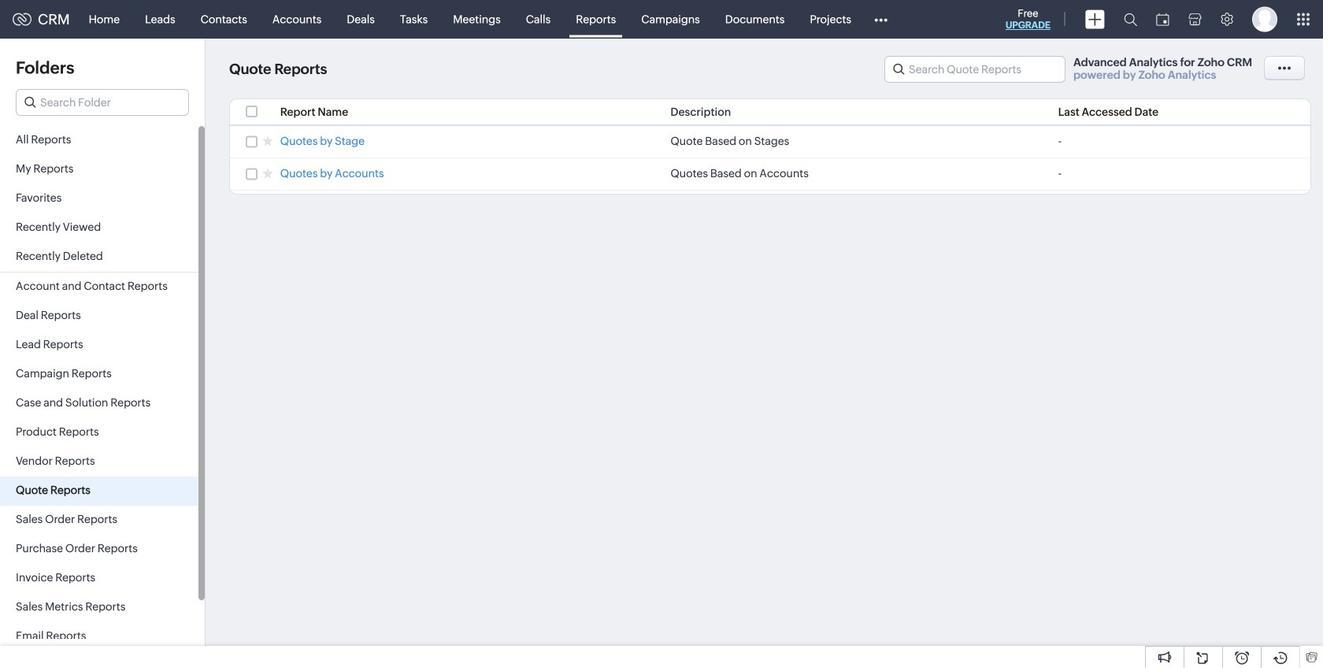 Task type: locate. For each thing, give the bounding box(es) containing it.
create menu element
[[1076, 0, 1115, 38]]

logo image
[[13, 13, 32, 26]]

Search Folder text field
[[17, 90, 188, 115]]

profile element
[[1243, 0, 1287, 38]]

search element
[[1115, 0, 1147, 39]]

create menu image
[[1086, 10, 1105, 29]]

Search Quote Reports text field
[[886, 57, 1065, 82]]

calendar image
[[1157, 13, 1170, 26]]



Task type: describe. For each thing, give the bounding box(es) containing it.
Other Modules field
[[864, 7, 898, 32]]

search image
[[1124, 13, 1138, 26]]

profile image
[[1253, 7, 1278, 32]]



